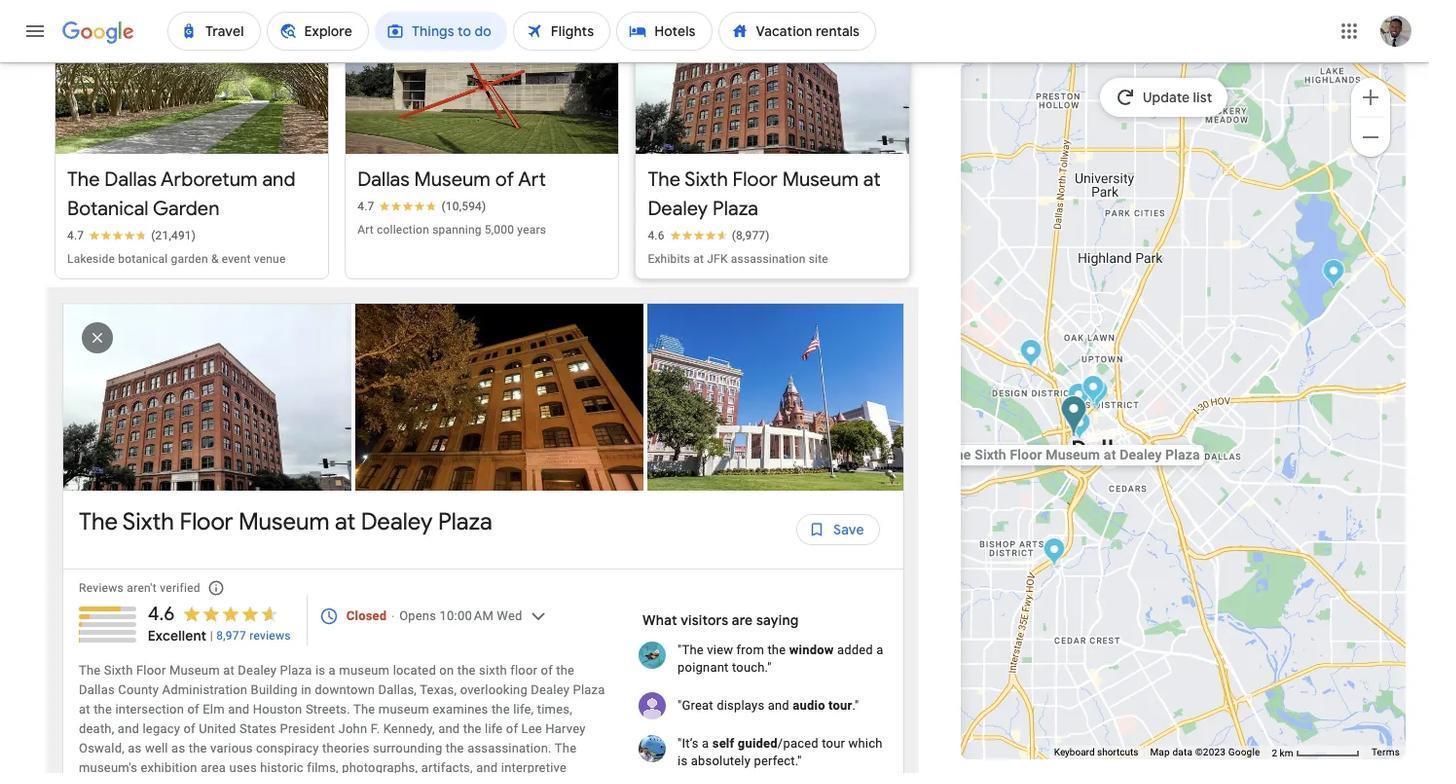 Task type: describe. For each thing, give the bounding box(es) containing it.
4.7 for the dallas arboretum and botanical garden
[[67, 229, 84, 243]]

lakeside
[[67, 253, 115, 266]]

excellent | 8,977 reviews
[[148, 627, 291, 645]]

0 vertical spatial sixth
[[685, 168, 728, 192]]

closed
[[347, 609, 387, 624]]

event
[[222, 253, 251, 266]]

the inside the dallas arboretum and botanical garden
[[67, 168, 100, 192]]

0 horizontal spatial art
[[358, 223, 374, 237]]

botanical
[[67, 197, 149, 221]]

1 vertical spatial museum
[[379, 702, 429, 717]]

county
[[118, 683, 159, 698]]

on
[[440, 663, 454, 678]]

and left audio at bottom
[[768, 699, 790, 713]]

reviews
[[79, 582, 124, 595]]

1 as from the left
[[128, 741, 142, 756]]

legacy
[[143, 722, 180, 737]]

a inside the sixth floor museum at dealey plaza is a museum located on the sixth floor of the dallas county administration building in downtown dallas, texas, overlooking dealey plaza at the intersection of elm and houston streets. the museum examines the life, times, death, and legacy of united states president john f. kennedy, and the life of lee harvey oswald, as well as the various conspiracy theories surrounding the assassination. the museum's exhibition area uses historic films, photographs, artifacts, and interpr
[[329, 663, 336, 678]]

floor
[[511, 663, 538, 678]]

zoom in map image
[[1360, 85, 1383, 109]]

arboretum
[[161, 168, 258, 192]]

the right from
[[768, 643, 786, 658]]

/paced tour which is absolutely perfect."
[[678, 737, 883, 769]]

keyboard shortcuts button
[[1054, 746, 1139, 760]]

"it's a self guided
[[678, 737, 778, 751]]

sixth inside the sixth floor museum at dealey plaza is a museum located on the sixth floor of the dallas county administration building in downtown dallas, texas, overlooking dealey plaza at the intersection of elm and houston streets. the museum examines the life, times, death, and legacy of united states president john f. kennedy, and the life of lee harvey oswald, as well as the various conspiracy theories surrounding the assassination. the museum's exhibition area uses historic films, photographs, artifacts, and interpr
[[104, 663, 133, 678]]

shortcuts
[[1098, 747, 1139, 758]]

view
[[707, 643, 734, 658]]

is inside /paced tour which is absolutely perfect."
[[678, 754, 688, 769]]

plaza up harvey
[[573, 683, 605, 698]]

aren't
[[127, 582, 157, 595]]

the sixth floor museum at dealey plaza image
[[1061, 395, 1088, 439]]

8,977 reviews link
[[216, 628, 291, 644]]

keyboard shortcuts
[[1054, 747, 1139, 758]]

and down intersection
[[118, 722, 139, 737]]

dealey up the building
[[238, 663, 277, 678]]

dallas up 4.7 out of 5 stars from 10,594 reviews image
[[358, 168, 410, 192]]

displays
[[717, 699, 765, 713]]

the up artifacts,
[[446, 741, 464, 756]]

the up area
[[189, 741, 207, 756]]

garden
[[153, 197, 220, 221]]

0 vertical spatial tour
[[829, 699, 853, 713]]

added
[[837, 643, 873, 658]]

nasher sculpture center image
[[1087, 379, 1109, 411]]

(10,594)
[[442, 200, 486, 214]]

of left elm
[[187, 702, 199, 717]]

touch."
[[732, 661, 772, 675]]

"great
[[678, 699, 714, 713]]

the dallas arboretum and botanical garden image
[[1323, 259, 1346, 291]]

guided
[[738, 737, 778, 751]]

terms
[[1372, 747, 1400, 758]]

main menu image
[[23, 19, 47, 43]]

streets.
[[306, 702, 350, 717]]

plaza up '(8,977)'
[[713, 197, 759, 221]]

kennedy,
[[383, 722, 435, 737]]

surrounding
[[373, 741, 443, 756]]

terms link
[[1372, 747, 1400, 758]]

museum inside the sixth floor museum at dealey plaza is a museum located on the sixth floor of the dallas county administration building in downtown dallas, texas, overlooking dealey plaza at the intersection of elm and houston streets. the museum examines the life, times, death, and legacy of united states president john f. kennedy, and the life of lee harvey oswald, as well as the various conspiracy theories surrounding the assassination. the museum's exhibition area uses historic films, photographs, artifacts, and interpr
[[169, 663, 220, 678]]

the down harvey
[[555, 741, 577, 756]]

intersection
[[115, 702, 184, 717]]

added a poignant touch."
[[678, 643, 884, 675]]

0 vertical spatial museum
[[339, 663, 390, 678]]

closed ⋅ opens 10:00 am wed
[[347, 609, 523, 624]]

excellent
[[148, 627, 207, 645]]

f.
[[371, 722, 380, 737]]

exhibits at jfk assassination site
[[648, 253, 829, 266]]

death,
[[79, 722, 114, 737]]

museum's
[[79, 761, 137, 773]]

close detail image
[[74, 315, 121, 362]]

and right elm
[[228, 702, 250, 717]]

zoom out map image
[[1360, 125, 1383, 149]]

2 km button
[[1267, 746, 1366, 760]]

films,
[[307, 761, 339, 773]]

and down examines
[[438, 722, 460, 737]]

the down overlooking
[[492, 702, 510, 717]]

map
[[1151, 747, 1170, 758]]

medieval times dinner & tournament image
[[1020, 339, 1043, 371]]

4.6 for 4.6 out of 5 stars from 8,977 reviews image
[[648, 229, 665, 243]]

president
[[280, 722, 335, 737]]

and down "assassination."
[[476, 761, 498, 773]]

4.6 for 4.6 out of 5 stars from 8,977 reviews. excellent. element
[[148, 602, 175, 626]]

google
[[1229, 747, 1261, 758]]

houston
[[253, 702, 302, 717]]

dallas,
[[378, 683, 417, 698]]

well
[[145, 741, 168, 756]]

©2023
[[1196, 747, 1226, 758]]

&
[[211, 253, 219, 266]]

map data ©2023 google
[[1151, 747, 1261, 758]]

from
[[737, 643, 765, 658]]

lee
[[522, 722, 542, 737]]

dallas museum of art
[[358, 168, 546, 192]]

"great displays and audio tour ."
[[678, 699, 859, 713]]

the up 4.6 out of 5 stars from 8,977 reviews image
[[648, 168, 681, 192]]

jfk
[[707, 253, 728, 266]]

life,
[[513, 702, 534, 717]]

klyde warren park image
[[1083, 375, 1105, 407]]

elm
[[203, 702, 225, 717]]

"it's
[[678, 737, 699, 751]]

the up death,
[[79, 663, 101, 678]]

venue
[[254, 253, 286, 266]]

examines
[[433, 702, 488, 717]]

8,977
[[216, 629, 246, 643]]

."
[[853, 699, 859, 713]]

data
[[1173, 747, 1193, 758]]

window
[[790, 643, 834, 658]]

update list button
[[1100, 78, 1228, 117]]

historic
[[260, 761, 304, 773]]

of up 5,000
[[495, 168, 514, 192]]



Task type: vqa. For each thing, say whether or not it's contained in the screenshot.
graph
no



Task type: locate. For each thing, give the bounding box(es) containing it.
museum
[[339, 663, 390, 678], [379, 702, 429, 717]]

art up 'years' on the left top of the page
[[518, 168, 546, 192]]

at
[[864, 168, 881, 192], [694, 253, 704, 266], [335, 508, 356, 537], [223, 663, 235, 678], [79, 702, 90, 717]]

1 vertical spatial is
[[678, 754, 688, 769]]

the up times,
[[556, 663, 575, 678]]

sixth up 4.6 out of 5 stars from 8,977 reviews image
[[685, 168, 728, 192]]

update list
[[1143, 89, 1212, 106]]

of right 'floor'
[[541, 663, 553, 678]]

united
[[199, 722, 236, 737]]

"the view from the window
[[678, 643, 834, 658]]

museum up downtown
[[339, 663, 390, 678]]

a right added
[[877, 643, 884, 658]]

4.7 out of 5 stars from 21,491 reviews image
[[67, 228, 196, 244]]

years
[[517, 223, 546, 237]]

1 vertical spatial 4.7
[[67, 229, 84, 243]]

is down "it's
[[678, 754, 688, 769]]

dallas inside the sixth floor museum at dealey plaza is a museum located on the sixth floor of the dallas county administration building in downtown dallas, texas, overlooking dealey plaza at the intersection of elm and houston streets. the museum examines the life, times, death, and legacy of united states president john f. kennedy, and the life of lee harvey oswald, as well as the various conspiracy theories surrounding the assassination. the museum's exhibition area uses historic films, photographs, artifacts, and interpr
[[79, 683, 115, 698]]

photographs,
[[342, 761, 418, 773]]

and
[[262, 168, 296, 192], [768, 699, 790, 713], [228, 702, 250, 717], [118, 722, 139, 737], [438, 722, 460, 737], [476, 761, 498, 773]]

john
[[339, 722, 367, 737]]

0 vertical spatial is
[[315, 663, 325, 678]]

administration
[[162, 683, 248, 698]]

states
[[240, 722, 277, 737]]

the right on
[[457, 663, 476, 678]]

2 vertical spatial sixth
[[104, 663, 133, 678]]

harvey
[[546, 722, 586, 737]]

museum up administration
[[169, 663, 220, 678]]

the up f. in the bottom of the page
[[354, 702, 375, 717]]

assassination.
[[468, 741, 552, 756]]

4.7 for dallas museum of art
[[358, 200, 374, 214]]

0 vertical spatial 4.7
[[358, 200, 374, 214]]

the
[[67, 168, 100, 192], [648, 168, 681, 192], [79, 508, 118, 537], [79, 663, 101, 678], [354, 702, 375, 717], [555, 741, 577, 756]]

are
[[732, 612, 753, 629]]

a for "it's a self guided
[[702, 737, 709, 751]]

opens
[[399, 609, 436, 624]]

floor inside the sixth floor museum at dealey plaza is a museum located on the sixth floor of the dallas county administration building in downtown dallas, texas, overlooking dealey plaza at the intersection of elm and houston streets. the museum examines the life, times, death, and legacy of united states president john f. kennedy, and the life of lee harvey oswald, as well as the various conspiracy theories surrounding the assassination. the museum's exhibition area uses historic films, photographs, artifacts, and interpr
[[136, 663, 166, 678]]

is
[[315, 663, 325, 678], [678, 754, 688, 769]]

what
[[643, 612, 678, 629]]

4.6 out of 5 stars from 8,977 reviews. excellent. element
[[148, 602, 291, 646]]

4.6 out of 5 stars from 8,977 reviews image
[[648, 228, 770, 244]]

exhibits
[[648, 253, 691, 266]]

sixth
[[479, 663, 507, 678]]

absolutely
[[691, 754, 751, 769]]

as up exhibition
[[172, 741, 185, 756]]

dallas zoo image
[[1044, 538, 1066, 570]]

⋅
[[390, 609, 396, 624]]

sixth up the aren't
[[123, 508, 174, 537]]

1 horizontal spatial a
[[702, 737, 709, 751]]

the sixth floor museum at dealey plaza is a museum located on the sixth floor of the dallas county administration building in downtown dallas, texas, overlooking dealey plaza at the intersection of elm and houston streets. the museum examines the life, times, death, and legacy of united states president john f. kennedy, and the life of lee harvey oswald, as well as the various conspiracy theories surrounding the assassination. the museum's exhibition area uses historic films, photographs, artifacts, and interpr
[[79, 663, 605, 773]]

save button
[[797, 507, 880, 553]]

assassination
[[731, 253, 806, 266]]

museum up kennedy,
[[379, 702, 429, 717]]

floor up '(8,977)'
[[733, 168, 778, 192]]

dallas up botanical on the left top of the page
[[105, 168, 157, 192]]

plaza up 10:00 am
[[438, 508, 493, 537]]

1 vertical spatial art
[[358, 223, 374, 237]]

1 horizontal spatial floor
[[180, 508, 233, 537]]

1 horizontal spatial 4.6
[[648, 229, 665, 243]]

1 horizontal spatial the sixth floor museum at dealey plaza
[[648, 168, 881, 221]]

map region
[[941, 0, 1430, 773]]

plaza
[[713, 197, 759, 221], [438, 508, 493, 537], [280, 663, 312, 678], [573, 683, 605, 698]]

of left united
[[184, 722, 196, 737]]

john f. kennedy memorial plaza image
[[1069, 411, 1092, 443]]

0 horizontal spatial as
[[128, 741, 142, 756]]

0 vertical spatial art
[[518, 168, 546, 192]]

located
[[393, 663, 436, 678]]

a for added a poignant touch."
[[877, 643, 884, 658]]

overlooking
[[460, 683, 528, 698]]

museum up (10,594)
[[414, 168, 491, 192]]

conspiracy
[[256, 741, 319, 756]]

theories
[[322, 741, 370, 756]]

1 vertical spatial 4.6
[[148, 602, 175, 626]]

the up reviews
[[79, 508, 118, 537]]

"the
[[678, 643, 704, 658]]

of
[[495, 168, 514, 192], [541, 663, 553, 678], [187, 702, 199, 717], [184, 722, 196, 737], [506, 722, 518, 737]]

1 vertical spatial the sixth floor museum at dealey plaza
[[79, 508, 493, 537]]

reviews aren't verified
[[79, 582, 201, 595]]

sixth
[[685, 168, 728, 192], [123, 508, 174, 537], [104, 663, 133, 678]]

2 vertical spatial floor
[[136, 663, 166, 678]]

and inside the dallas arboretum and botanical garden
[[262, 168, 296, 192]]

0 horizontal spatial 4.7
[[67, 229, 84, 243]]

wed
[[497, 609, 523, 624]]

the sixth floor museum at dealey plaza
[[648, 168, 881, 221], [79, 508, 493, 537]]

the up death,
[[94, 702, 112, 717]]

(8,977)
[[732, 229, 770, 243]]

1 horizontal spatial as
[[172, 741, 185, 756]]

4.6 inside image
[[648, 229, 665, 243]]

reviews aren't verified image
[[193, 565, 240, 612]]

is inside the sixth floor museum at dealey plaza is a museum located on the sixth floor of the dallas county administration building in downtown dallas, texas, overlooking dealey plaza at the intersection of elm and houston streets. the museum examines the life, times, death, and legacy of united states president john f. kennedy, and the life of lee harvey oswald, as well as the various conspiracy theories surrounding the assassination. the museum's exhibition area uses historic films, photographs, artifacts, and interpr
[[315, 663, 325, 678]]

as
[[128, 741, 142, 756], [172, 741, 185, 756]]

save
[[834, 521, 864, 539]]

tour right audio at bottom
[[829, 699, 853, 713]]

dallas
[[105, 168, 157, 192], [358, 168, 410, 192], [79, 683, 115, 698]]

1 vertical spatial tour
[[822, 737, 845, 751]]

4.6 up excellent
[[148, 602, 175, 626]]

tour inside /paced tour which is absolutely perfect."
[[822, 737, 845, 751]]

tour left which
[[822, 737, 845, 751]]

artifacts,
[[421, 761, 473, 773]]

collection
[[377, 223, 429, 237]]

floor
[[733, 168, 778, 192], [180, 508, 233, 537], [136, 663, 166, 678]]

museum up site
[[783, 168, 859, 192]]

2 horizontal spatial a
[[877, 643, 884, 658]]

0 vertical spatial floor
[[733, 168, 778, 192]]

life
[[485, 722, 503, 737]]

(21,491)
[[151, 229, 196, 243]]

4.7 inside image
[[358, 200, 374, 214]]

1 horizontal spatial is
[[678, 754, 688, 769]]

a
[[877, 643, 884, 658], [329, 663, 336, 678], [702, 737, 709, 751]]

/paced
[[778, 737, 819, 751]]

art left collection at the top left of the page
[[358, 223, 374, 237]]

museum up reviews aren't verified icon
[[239, 508, 330, 537]]

4.7 up art collection spanning 5,000 years
[[358, 200, 374, 214]]

the dallas arboretum and botanical garden
[[67, 168, 296, 221]]

1 vertical spatial a
[[329, 663, 336, 678]]

4.7
[[358, 200, 374, 214], [67, 229, 84, 243]]

and right arboretum
[[262, 168, 296, 192]]

0 horizontal spatial a
[[329, 663, 336, 678]]

2 as from the left
[[172, 741, 185, 756]]

the sixth floor museum at dealey plaza element
[[79, 507, 493, 553]]

a inside added a poignant touch."
[[877, 643, 884, 658]]

self
[[713, 737, 735, 751]]

1 vertical spatial sixth
[[123, 508, 174, 537]]

downtown
[[315, 683, 375, 698]]

the up botanical on the left top of the page
[[67, 168, 100, 192]]

dealey up 4.6 out of 5 stars from 8,977 reviews image
[[648, 197, 708, 221]]

floor up "county"
[[136, 663, 166, 678]]

sixth inside the sixth floor museum at dealey plaza element
[[123, 508, 174, 537]]

dealey up ⋅
[[361, 508, 433, 537]]

4.7 inside image
[[67, 229, 84, 243]]

dealey up times,
[[531, 683, 570, 698]]

0 vertical spatial the sixth floor museum at dealey plaza
[[648, 168, 881, 221]]

which
[[849, 737, 883, 751]]

oswald,
[[79, 741, 125, 756]]

1 vertical spatial floor
[[180, 508, 233, 537]]

plaza up in
[[280, 663, 312, 678]]

perfect."
[[754, 754, 802, 769]]

poignant
[[678, 661, 729, 675]]

the sixth floor museum at dealey plaza up '(8,977)'
[[648, 168, 881, 221]]

0 horizontal spatial the sixth floor museum at dealey plaza
[[79, 508, 493, 537]]

4.6 up exhibits on the left
[[648, 229, 665, 243]]

floor up reviews aren't verified icon
[[180, 508, 233, 537]]

sixth up "county"
[[104, 663, 133, 678]]

perot museum of nature and science image
[[1068, 383, 1091, 415]]

4.7 up lakeside
[[67, 229, 84, 243]]

area
[[201, 761, 226, 773]]

visitors
[[681, 612, 729, 629]]

as left well
[[128, 741, 142, 756]]

verified
[[160, 582, 201, 595]]

saying
[[757, 612, 799, 629]]

a up downtown
[[329, 663, 336, 678]]

2 horizontal spatial floor
[[733, 168, 778, 192]]

uses
[[229, 761, 257, 773]]

what visitors are saying
[[643, 612, 799, 629]]

update
[[1143, 89, 1190, 106]]

0 horizontal spatial 4.6
[[148, 602, 175, 626]]

10:00 am
[[440, 609, 494, 624]]

0 vertical spatial a
[[877, 643, 884, 658]]

1 horizontal spatial 4.7
[[358, 200, 374, 214]]

spanning
[[433, 223, 482, 237]]

2 vertical spatial a
[[702, 737, 709, 751]]

the sixth floor museum at dealey plaza up reviews aren't verified icon
[[79, 508, 493, 537]]

1 horizontal spatial art
[[518, 168, 546, 192]]

the left life
[[463, 722, 482, 737]]

0 vertical spatial 4.6
[[648, 229, 665, 243]]

is up downtown
[[315, 663, 325, 678]]

0 horizontal spatial is
[[315, 663, 325, 678]]

2
[[1272, 748, 1278, 758]]

dallas inside the dallas arboretum and botanical garden
[[105, 168, 157, 192]]

dallas up death,
[[79, 683, 115, 698]]

dallas museum of art image
[[1085, 381, 1107, 413]]

list
[[63, 290, 940, 511]]

audio
[[793, 699, 826, 713]]

list item
[[63, 290, 355, 506], [355, 304, 648, 491], [648, 304, 940, 491]]

0 horizontal spatial floor
[[136, 663, 166, 678]]

of right life
[[506, 722, 518, 737]]

4.7 out of 5 stars from 10,594 reviews image
[[358, 199, 486, 215]]

a right "it's
[[702, 737, 709, 751]]

2 km
[[1272, 748, 1296, 758]]

times,
[[537, 702, 573, 717]]



